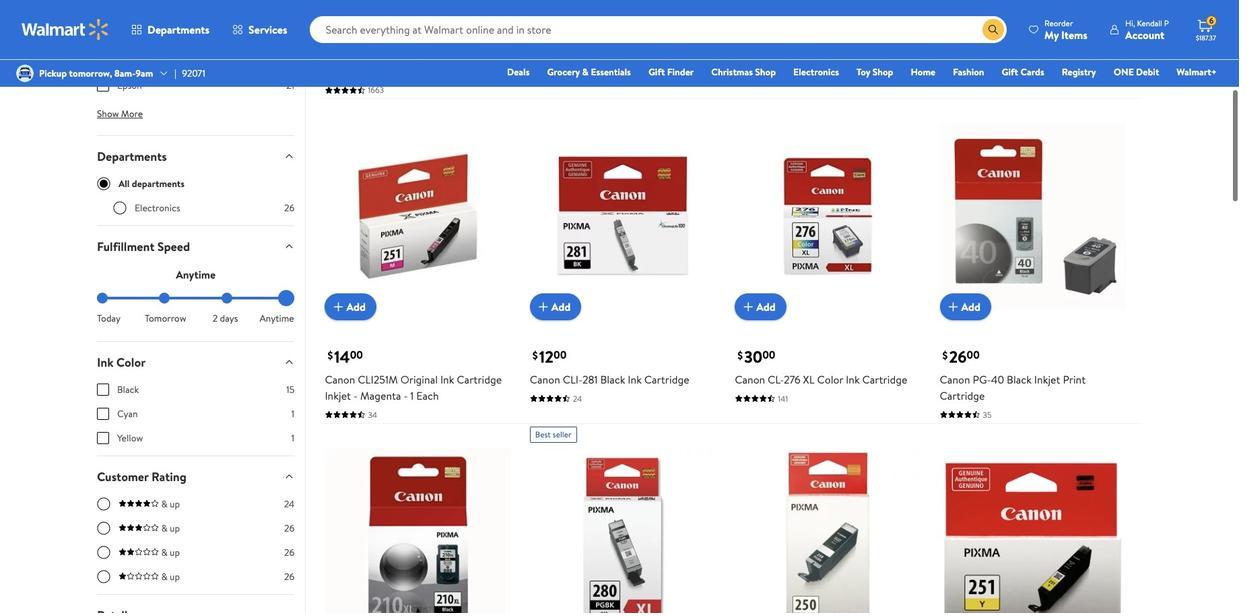 Task type: locate. For each thing, give the bounding box(es) containing it.
inkjet for 14
[[325, 389, 351, 404]]

0 horizontal spatial 276
[[618, 31, 635, 46]]

pg-
[[358, 31, 376, 46], [563, 31, 581, 46], [768, 31, 786, 46], [973, 373, 992, 387]]

2 days
[[213, 312, 238, 325]]

compatible
[[325, 47, 379, 62]]

departments up all
[[97, 148, 167, 165]]

$ inside $ 14 00
[[328, 348, 333, 363]]

Tomorrow radio
[[159, 293, 170, 304]]

00 inside $ 29 00
[[557, 7, 570, 22]]

ink up toy shop at the top right of the page
[[872, 31, 886, 46]]

240xl
[[786, 31, 816, 46]]

4 add from the left
[[962, 300, 981, 314]]

0 horizontal spatial 24
[[284, 498, 295, 511]]

0 vertical spatial 24
[[745, 4, 763, 27]]

add to cart image
[[536, 299, 552, 315], [741, 299, 757, 315], [946, 299, 962, 315]]

departments tab
[[86, 136, 305, 177]]

canon cli-251 yellow ink tank, compatible with pixma image
[[940, 449, 1127, 614]]

cl- up 141 on the right bottom of the page
[[768, 373, 784, 387]]

0 vertical spatial $ 26 00
[[328, 4, 365, 27]]

canon cli251m original ink cartridge inkjet - magenta - 1 each
[[325, 373, 502, 404]]

essentials
[[591, 65, 631, 79]]

All departments radio
[[97, 177, 110, 190]]

0 vertical spatial 276
[[618, 31, 635, 46]]

1 add button from the left
[[325, 294, 377, 321]]

black inside canon pg-240xl fine black ink cartridge
[[845, 31, 870, 46]]

2 & up from the top
[[161, 522, 180, 535]]

canon inside canon cli251m original ink cartridge inkjet - magenta - 1 each
[[325, 373, 355, 387]]

electronics down canon pg-240xl fine black ink cartridge
[[794, 65, 840, 79]]

$ 12 00
[[533, 346, 567, 368]]

black right 40
[[1007, 373, 1032, 387]]

ink inside canon pg-275/cl-276 ink cartridge black and color multi pack
[[638, 31, 652, 46]]

1 gift from the left
[[649, 65, 665, 79]]

departments button
[[120, 13, 221, 46], [86, 136, 305, 177]]

black inside ink color group
[[117, 383, 139, 397]]

walmart image
[[22, 19, 109, 40]]

black up ip2820,
[[408, 31, 433, 46]]

fine
[[819, 31, 842, 46]]

0 vertical spatial 1
[[411, 389, 414, 404]]

add for 14
[[347, 300, 366, 314]]

services button
[[221, 13, 299, 46]]

1 vertical spatial 1
[[292, 407, 295, 421]]

Walmart Site-Wide search field
[[310, 16, 1007, 43]]

& up for 2 out of 5 stars and up, 26 items radio
[[161, 546, 180, 560]]

2 vertical spatial 1
[[292, 432, 295, 445]]

$ for canon cli251m original ink cartridge inkjet - magenta - 1 each
[[328, 348, 333, 363]]

canon down 29
[[530, 31, 560, 46]]

1 horizontal spatial electronics
[[794, 65, 840, 79]]

mg3020,
[[411, 64, 455, 78]]

ink color
[[97, 354, 146, 371]]

color down "today" on the bottom of page
[[116, 354, 146, 371]]

1 horizontal spatial $ 26 00
[[943, 346, 980, 368]]

registry
[[1062, 65, 1097, 79]]

color up the grocery & essentials
[[577, 47, 603, 62]]

black inside canon pg-40 black inkjet print cartridge
[[1007, 373, 1032, 387]]

None range field
[[97, 297, 295, 300]]

cl- inside canon cl-246 tri-color inkjet print cartridge
[[973, 31, 989, 46]]

2 add to cart image from the left
[[741, 299, 757, 315]]

cl-
[[973, 31, 989, 46], [768, 373, 784, 387]]

print inside canon pg-40 black inkjet print cartridge
[[1063, 373, 1086, 387]]

1 horizontal spatial anytime
[[260, 312, 294, 325]]

ink inside canon pg-240xl fine black ink cartridge
[[872, 31, 886, 46]]

9am
[[136, 67, 153, 80]]

1 vertical spatial electronics
[[135, 201, 180, 215]]

gift
[[649, 65, 665, 79], [1002, 65, 1019, 79]]

cl- down $ 23 00
[[973, 31, 989, 46]]

0 vertical spatial electronics
[[794, 65, 840, 79]]

2
[[213, 312, 218, 325]]

2 horizontal spatial 24
[[745, 4, 763, 27]]

customer rating option group
[[97, 498, 295, 595]]

2 horizontal spatial add to cart image
[[946, 299, 962, 315]]

canon cli-281 black ink cartridge image
[[530, 124, 716, 310]]

24
[[745, 4, 763, 27], [573, 393, 582, 405], [284, 498, 295, 511]]

4 & up from the top
[[161, 570, 180, 584]]

my
[[1045, 27, 1059, 42]]

0 horizontal spatial and
[[436, 80, 453, 95]]

1 add from the left
[[347, 300, 366, 314]]

finder
[[668, 65, 694, 79]]

2 up from the top
[[170, 522, 180, 535]]

color inside canon pg-275/cl-276 ink cartridge black and color multi pack
[[577, 47, 603, 62]]

1 horizontal spatial -
[[404, 389, 408, 404]]

canon for canon pg-40 black inkjet print cartridge
[[940, 373, 971, 387]]

0 vertical spatial print
[[1082, 31, 1105, 46]]

add for 12
[[552, 300, 571, 314]]

1 add to cart image from the left
[[536, 299, 552, 315]]

4 add button from the left
[[940, 294, 992, 321]]

pg- for 275/cl-
[[563, 31, 581, 46]]

cl- for 30
[[768, 373, 784, 387]]

& up
[[161, 498, 180, 511], [161, 522, 180, 535], [161, 546, 180, 560], [161, 570, 180, 584]]

pg- up 35
[[973, 373, 992, 387]]

canon inside canon pg-275/cl-276 ink cartridge black and color multi pack
[[530, 31, 560, 46]]

electronics down departments
[[135, 201, 180, 215]]

canon up compatible
[[325, 31, 355, 46]]

and up grocery at the top left of the page
[[558, 47, 574, 62]]

0 horizontal spatial shop
[[756, 65, 776, 79]]

15
[[286, 383, 295, 397]]

ink up the mg2420,
[[436, 31, 450, 46]]

canon pg-240xl fine black ink cartridge
[[735, 31, 886, 62]]

departments inside tab
[[97, 148, 167, 165]]

1 inside canon cli251m original ink cartridge inkjet - magenta - 1 each
[[411, 389, 414, 404]]

gift cards link
[[996, 65, 1051, 80]]

canon for canon pg-240xl fine black ink cartridge
[[735, 31, 766, 46]]

add to cart image for 30
[[741, 299, 757, 315]]

276 up multi
[[618, 31, 635, 46]]

4 out of 5 stars and up, 24 items radio
[[97, 498, 110, 511]]

add button for 12
[[530, 294, 582, 321]]

canon cl-276 xl color ink cartridge
[[735, 373, 908, 387]]

3 add button from the left
[[735, 294, 787, 321]]

$ inside $ 23 00
[[943, 7, 948, 22]]

gift for gift cards
[[1002, 65, 1019, 79]]

add button
[[325, 294, 377, 321], [530, 294, 582, 321], [735, 294, 787, 321], [940, 294, 992, 321]]

registry link
[[1056, 65, 1103, 80]]

cartridge inside canon pg-40 black inkjet print cartridge
[[940, 389, 985, 404]]

None radio
[[113, 201, 127, 215]]

canon down '30' at the right
[[735, 373, 766, 387]]

canon cli-281 black ink cartridge
[[530, 373, 690, 387]]

gift finder
[[649, 65, 694, 79]]

None checkbox
[[97, 384, 109, 396], [97, 408, 109, 420], [97, 384, 109, 396], [97, 408, 109, 420]]

electronics link
[[788, 65, 846, 80]]

2 add from the left
[[552, 300, 571, 314]]

color right xl
[[818, 373, 844, 387]]

cartridge inside canon pg-275/cl-276 ink cartridge black and color multi pack
[[654, 31, 699, 46]]

0 horizontal spatial -
[[354, 389, 358, 404]]

3 add from the left
[[757, 300, 776, 314]]

mg2525,
[[457, 64, 500, 78]]

grocery
[[547, 65, 580, 79]]

2 add button from the left
[[530, 294, 582, 321]]

cards
[[1021, 65, 1045, 79]]

anytime down anytime "option"
[[260, 312, 294, 325]]

2 vertical spatial 24
[[284, 498, 295, 511]]

reorder
[[1045, 17, 1074, 29]]

0 vertical spatial and
[[558, 47, 574, 62]]

0 horizontal spatial add to cart image
[[536, 299, 552, 315]]

canon pg-210 xl black inkjet print cartridge image
[[325, 449, 511, 614]]

ink right xl
[[846, 373, 860, 387]]

grocery & essentials
[[547, 65, 631, 79]]

0 vertical spatial inkjet
[[1054, 31, 1080, 46]]

0 vertical spatial cl-
[[973, 31, 989, 46]]

703
[[778, 68, 791, 80]]

00 inside $ 23 00
[[967, 7, 980, 22]]

mg492,
[[371, 64, 408, 78]]

pg- for 40
[[973, 373, 992, 387]]

24 inside customer rating option group
[[284, 498, 295, 511]]

00
[[352, 7, 365, 22], [557, 7, 570, 22], [763, 7, 776, 22], [967, 7, 980, 22], [350, 348, 363, 363], [554, 348, 567, 363], [763, 348, 776, 363], [967, 348, 980, 363]]

00 for 276
[[763, 348, 776, 363]]

$ inside $ 24 00
[[738, 7, 743, 22]]

inkjet down 14
[[325, 389, 351, 404]]

add to cart image
[[330, 299, 347, 315]]

fashion
[[954, 65, 985, 79]]

3 add to cart image from the left
[[946, 299, 962, 315]]

gift right 1221
[[1002, 65, 1019, 79]]

$ inside $ 30 00
[[738, 348, 743, 363]]

0 horizontal spatial anytime
[[176, 267, 216, 282]]

canon for canon cli251m original ink cartridge inkjet - magenta - 1 each
[[325, 373, 355, 387]]

pg- inside canon pg-240xl fine black ink cartridge
[[768, 31, 786, 46]]

shop
[[756, 65, 776, 79], [873, 65, 894, 79]]

ink right original
[[441, 373, 454, 387]]

black up grocery at the top left of the page
[[530, 47, 555, 62]]

1 horizontal spatial shop
[[873, 65, 894, 79]]

departments
[[148, 22, 210, 37], [97, 148, 167, 165]]

$ 23 00
[[943, 4, 980, 27]]

1 vertical spatial 276
[[784, 373, 801, 387]]

2 gift from the left
[[1002, 65, 1019, 79]]

canon inside canon pg-40 black inkjet print cartridge
[[940, 373, 971, 387]]

canon for canon pg-275/cl-276 ink cartridge black and color multi pack
[[530, 31, 560, 46]]

&
[[583, 65, 589, 79], [161, 498, 168, 511], [161, 522, 168, 535], [161, 546, 168, 560], [161, 570, 168, 584]]

1 horizontal spatial 276
[[784, 373, 801, 387]]

ink
[[436, 31, 450, 46], [638, 31, 652, 46], [872, 31, 886, 46], [97, 354, 114, 371], [441, 373, 454, 387], [628, 373, 642, 387], [846, 373, 860, 387]]

up for 2 out of 5 stars and up, 26 items radio
[[170, 546, 180, 560]]

add button for 14
[[325, 294, 377, 321]]

pg- down $ 29 00
[[563, 31, 581, 46]]

3 up from the top
[[170, 546, 180, 560]]

3 & up from the top
[[161, 546, 180, 560]]

up for 1 out of 5 stars and up, 26 items radio
[[170, 570, 180, 584]]

0 horizontal spatial $ 26 00
[[328, 4, 365, 27]]

christmas shop link
[[706, 65, 782, 80]]

and down mg3020,
[[436, 80, 453, 95]]

black right fine
[[845, 31, 870, 46]]

& for 3 out of 5 stars and up, 26 items 'radio' at the bottom left of page
[[161, 522, 168, 535]]

00 inside $ 14 00
[[350, 348, 363, 363]]

gift for gift finder
[[649, 65, 665, 79]]

anytime up how fast do you want your order? 'option group'
[[176, 267, 216, 282]]

gift down pack
[[649, 65, 665, 79]]

1 & up from the top
[[161, 498, 180, 511]]

anytime inside how fast do you want your order? 'option group'
[[260, 312, 294, 325]]

1 horizontal spatial and
[[558, 47, 574, 62]]

1 vertical spatial 24
[[573, 393, 582, 405]]

1 vertical spatial departments
[[97, 148, 167, 165]]

& up for 3 out of 5 stars and up, 26 items 'radio' at the bottom left of page
[[161, 522, 180, 535]]

00 inside $ 24 00
[[763, 7, 776, 22]]

$ inside the $ 12 00
[[533, 348, 538, 363]]

canon inside canon cl-246 tri-color inkjet print cartridge
[[940, 31, 971, 46]]

canon inside canon pg-240xl fine black ink cartridge
[[735, 31, 766, 46]]

color inside canon cl-246 tri-color inkjet print cartridge
[[1025, 31, 1051, 46]]

ts202,
[[362, 80, 394, 95]]

inkjet down reorder
[[1054, 31, 1080, 46]]

0 horizontal spatial electronics
[[135, 201, 180, 215]]

electronics
[[794, 65, 840, 79], [135, 201, 180, 215]]

tab
[[86, 595, 305, 614]]

black right 281
[[601, 373, 626, 387]]

1 vertical spatial cl-
[[768, 373, 784, 387]]

canon down 23
[[940, 31, 971, 46]]

canon inside canon pg-245xl black ink cartridge, compatible to ip2820, mg2420, mg2924, mg492, mg3020, mg2525, ts3120, ts202, tr4520 and tr4522
[[325, 31, 355, 46]]

add
[[347, 300, 366, 314], [552, 300, 571, 314], [757, 300, 776, 314], [962, 300, 981, 314]]

canon pg-245xl black ink cartridge, compatible to ip2820, mg2420, mg2924, mg492, mg3020, mg2525, ts3120, ts202, tr4520 and tr4522
[[325, 31, 500, 95]]

inkjet inside canon cli251m original ink cartridge inkjet - magenta - 1 each
[[325, 389, 351, 404]]

 image
[[16, 65, 34, 82]]

0 horizontal spatial cl-
[[768, 373, 784, 387]]

1 vertical spatial print
[[1063, 373, 1086, 387]]

00 for 275/cl-
[[557, 7, 570, 22]]

$187.37
[[1197, 33, 1217, 42]]

and inside canon pg-245xl black ink cartridge, compatible to ip2820, mg2420, mg2924, mg492, mg3020, mg2525, ts3120, ts202, tr4520 and tr4522
[[436, 80, 453, 95]]

customer rating button
[[86, 457, 305, 498]]

1 horizontal spatial gift
[[1002, 65, 1019, 79]]

mg2420,
[[432, 47, 476, 62]]

shop right toy
[[873, 65, 894, 79]]

- left magenta
[[354, 389, 358, 404]]

1 horizontal spatial cl-
[[973, 31, 989, 46]]

1 for yellow
[[292, 432, 295, 445]]

None checkbox
[[97, 79, 109, 91], [97, 432, 109, 444], [97, 79, 109, 91], [97, 432, 109, 444]]

inkjet right 40
[[1035, 373, 1061, 387]]

search icon image
[[988, 24, 999, 35]]

$ 26 00 up canon pg-40 black inkjet print cartridge
[[943, 346, 980, 368]]

2 vertical spatial inkjet
[[325, 389, 351, 404]]

departments up the |
[[148, 22, 210, 37]]

ts3120,
[[325, 80, 360, 95]]

p
[[1165, 17, 1170, 29]]

- down original
[[404, 389, 408, 404]]

$ for canon pg-40 black inkjet print cartridge
[[943, 348, 948, 363]]

pg- up compatible
[[358, 31, 376, 46]]

color
[[1025, 31, 1051, 46], [577, 47, 603, 62], [116, 354, 146, 371], [818, 373, 844, 387]]

pg- down $ 24 00
[[768, 31, 786, 46]]

anytime
[[176, 267, 216, 282], [260, 312, 294, 325]]

pg- inside canon pg-245xl black ink cartridge, compatible to ip2820, mg2420, mg2924, mg492, mg3020, mg2525, ts3120, ts202, tr4520 and tr4522
[[358, 31, 376, 46]]

00 inside $ 30 00
[[763, 348, 776, 363]]

canon left 40
[[940, 373, 971, 387]]

00 for 246
[[967, 7, 980, 22]]

$ for canon cl-246 tri-color inkjet print cartridge
[[943, 7, 948, 22]]

ink down "today" on the bottom of page
[[97, 354, 114, 371]]

0 horizontal spatial gift
[[649, 65, 665, 79]]

00 inside the $ 12 00
[[554, 348, 567, 363]]

cartridge inside canon cl-246 tri-color inkjet print cartridge
[[940, 47, 985, 62]]

ink color button
[[86, 342, 305, 383]]

black up cyan
[[117, 383, 139, 397]]

1 for cyan
[[292, 407, 295, 421]]

1 vertical spatial anytime
[[260, 312, 294, 325]]

$ 26 00 up compatible
[[328, 4, 365, 27]]

canon down $ 24 00
[[735, 31, 766, 46]]

add for 26
[[962, 300, 981, 314]]

1 up from the top
[[170, 498, 180, 511]]

1 horizontal spatial add to cart image
[[741, 299, 757, 315]]

276 left xl
[[784, 373, 801, 387]]

$ for canon pg-240xl fine black ink cartridge
[[738, 7, 743, 22]]

canon down 12
[[530, 373, 560, 387]]

home
[[911, 65, 936, 79]]

None radio
[[222, 293, 232, 304]]

$ inside $ 29 00
[[533, 7, 538, 22]]

hi, kendall p account
[[1126, 17, 1170, 42]]

1091
[[573, 68, 588, 80]]

show more button
[[86, 103, 154, 124]]

1 vertical spatial inkjet
[[1035, 373, 1061, 387]]

account
[[1126, 27, 1165, 42]]

color down reorder
[[1025, 31, 1051, 46]]

26
[[334, 4, 352, 27], [284, 201, 295, 215], [950, 346, 967, 368], [284, 522, 295, 535], [284, 546, 295, 560], [284, 570, 295, 584]]

cartridge inside canon pg-240xl fine black ink cartridge
[[735, 47, 780, 62]]

toy shop
[[857, 65, 894, 79]]

black inside canon pg-245xl black ink cartridge, compatible to ip2820, mg2420, mg2924, mg492, mg3020, mg2525, ts3120, ts202, tr4520 and tr4522
[[408, 31, 433, 46]]

1 vertical spatial $ 26 00
[[943, 346, 980, 368]]

cartridge
[[654, 31, 699, 46], [735, 47, 780, 62], [940, 47, 985, 62], [457, 373, 502, 387], [645, 373, 690, 387], [863, 373, 908, 387], [940, 389, 985, 404]]

ink color group
[[97, 383, 295, 456]]

4 up from the top
[[170, 570, 180, 584]]

1 - from the left
[[354, 389, 358, 404]]

ink right 281
[[628, 373, 642, 387]]

00 for original
[[350, 348, 363, 363]]

pg- inside canon pg-40 black inkjet print cartridge
[[973, 373, 992, 387]]

cli251m
[[358, 373, 398, 387]]

tomorrow
[[145, 312, 186, 325]]

00 for 281
[[554, 348, 567, 363]]

fulfillment speed tab
[[86, 226, 305, 267]]

pg- inside canon pg-275/cl-276 ink cartridge black and color multi pack
[[563, 31, 581, 46]]

shop left 703
[[756, 65, 776, 79]]

ink up pack
[[638, 31, 652, 46]]

1 shop from the left
[[756, 65, 776, 79]]

1 vertical spatial and
[[436, 80, 453, 95]]

$ for canon cli-281 black ink cartridge
[[533, 348, 538, 363]]

customer rating
[[97, 469, 187, 486]]

print inside canon cl-246 tri-color inkjet print cartridge
[[1082, 31, 1105, 46]]

canon down 14
[[325, 373, 355, 387]]

2 shop from the left
[[873, 65, 894, 79]]

inkjet inside canon cl-246 tri-color inkjet print cartridge
[[1054, 31, 1080, 46]]



Task type: vqa. For each thing, say whether or not it's contained in the screenshot.


Task type: describe. For each thing, give the bounding box(es) containing it.
one
[[1114, 65, 1134, 79]]

cartridge,
[[452, 31, 500, 46]]

245xl
[[376, 31, 406, 46]]

ink inside canon cli251m original ink cartridge inkjet - magenta - 1 each
[[441, 373, 454, 387]]

1 vertical spatial departments button
[[86, 136, 305, 177]]

2 - from the left
[[404, 389, 408, 404]]

gift cards
[[1002, 65, 1045, 79]]

fulfillment speed button
[[86, 226, 305, 267]]

$ 26 00 for canon pg-245xl black ink cartridge, compatible to ip2820, mg2420, mg2924, mg492, mg3020, mg2525, ts3120, ts202, tr4520 and tr4522
[[328, 4, 365, 27]]

cartridge inside canon cli251m original ink cartridge inkjet - magenta - 1 each
[[457, 373, 502, 387]]

gift finder link
[[643, 65, 700, 80]]

pack
[[632, 47, 654, 62]]

0 vertical spatial anytime
[[176, 267, 216, 282]]

speed
[[158, 238, 190, 255]]

christmas
[[712, 65, 753, 79]]

0 vertical spatial departments button
[[120, 13, 221, 46]]

& for 2 out of 5 stars and up, 26 items radio
[[161, 546, 168, 560]]

christmas shop
[[712, 65, 776, 79]]

canon cl-276 xl color ink cartridge image
[[735, 124, 921, 310]]

walmart+
[[1177, 65, 1218, 79]]

debit
[[1137, 65, 1160, 79]]

black inside canon pg-275/cl-276 ink cartridge black and color multi pack
[[530, 47, 555, 62]]

30
[[745, 346, 763, 368]]

ink color tab
[[86, 342, 305, 383]]

customer
[[97, 469, 149, 486]]

$ 29 00
[[533, 4, 570, 27]]

all
[[119, 177, 130, 190]]

ink inside canon pg-245xl black ink cartridge, compatible to ip2820, mg2420, mg2924, mg492, mg3020, mg2525, ts3120, ts202, tr4520 and tr4522
[[436, 31, 450, 46]]

mg2924,
[[325, 64, 368, 78]]

reorder my items
[[1045, 17, 1088, 42]]

rating
[[152, 469, 187, 486]]

fulfillment
[[97, 238, 155, 255]]

canon for canon cl-246 tri-color inkjet print cartridge
[[940, 31, 971, 46]]

& up for 1 out of 5 stars and up, 26 items radio
[[161, 570, 180, 584]]

& up for 4 out of 5 stars and up, 24 items radio
[[161, 498, 180, 511]]

to
[[382, 47, 392, 62]]

pickup
[[39, 67, 67, 80]]

deals
[[507, 65, 530, 79]]

246
[[989, 31, 1007, 46]]

cli-
[[563, 373, 583, 387]]

magenta
[[360, 389, 401, 404]]

141
[[778, 393, 788, 405]]

best seller
[[536, 429, 572, 441]]

up for 3 out of 5 stars and up, 26 items 'radio' at the bottom left of page
[[170, 522, 180, 535]]

show
[[97, 107, 119, 120]]

Anytime radio
[[284, 293, 295, 304]]

original
[[401, 373, 438, 387]]

cyan
[[117, 407, 138, 421]]

walmart+ link
[[1171, 65, 1224, 80]]

canon for canon cli-281 black ink cartridge
[[530, 373, 560, 387]]

tr4520
[[396, 80, 434, 95]]

00 for 240xl
[[763, 7, 776, 22]]

and inside canon pg-275/cl-276 ink cartridge black and color multi pack
[[558, 47, 574, 62]]

add to cart image for 26
[[946, 299, 962, 315]]

canon for canon pg-245xl black ink cartridge, compatible to ip2820, mg2420, mg2924, mg492, mg3020, mg2525, ts3120, ts202, tr4520 and tr4522
[[325, 31, 355, 46]]

canon cli251m original ink cartridge inkjet - magenta - 1 each image
[[325, 124, 511, 310]]

$ for canon pg-245xl black ink cartridge, compatible to ip2820, mg2420, mg2924, mg492, mg3020, mg2525, ts3120, ts202, tr4520 and tr4522
[[328, 7, 333, 22]]

92071
[[182, 67, 205, 80]]

fashion link
[[947, 65, 991, 80]]

hi,
[[1126, 17, 1136, 29]]

$ 30 00
[[738, 346, 776, 368]]

customer rating tab
[[86, 457, 305, 498]]

2 out of 5 stars and up, 26 items radio
[[97, 546, 110, 560]]

one debit
[[1114, 65, 1160, 79]]

multi
[[606, 47, 630, 62]]

34
[[368, 410, 377, 421]]

$ for canon cl-276 xl color ink cartridge
[[738, 348, 743, 363]]

cl- for 23
[[973, 31, 989, 46]]

| 92071
[[175, 67, 205, 80]]

& for 4 out of 5 stars and up, 24 items radio
[[161, 498, 168, 511]]

add to cart image for 12
[[536, 299, 552, 315]]

276 inside canon pg-275/cl-276 ink cartridge black and color multi pack
[[618, 31, 635, 46]]

inkjet for 23
[[1054, 31, 1080, 46]]

add for 30
[[757, 300, 776, 314]]

pg- for 245xl
[[358, 31, 376, 46]]

add button for 30
[[735, 294, 787, 321]]

services
[[249, 22, 287, 37]]

canon cl-246 tri-color inkjet print cartridge
[[940, 31, 1105, 62]]

29
[[540, 4, 557, 27]]

pg- for 240xl
[[768, 31, 786, 46]]

yellow
[[117, 432, 143, 445]]

shop for toy shop
[[873, 65, 894, 79]]

|
[[175, 67, 177, 80]]

ink inside dropdown button
[[97, 354, 114, 371]]

departments
[[132, 177, 185, 190]]

fulfillment speed
[[97, 238, 190, 255]]

each
[[417, 389, 439, 404]]

today
[[97, 312, 121, 325]]

canon pgi-280 xl pigment black ink cartridge image
[[530, 449, 716, 614]]

$ 24 00
[[738, 4, 776, 27]]

35
[[983, 410, 992, 421]]

show more
[[97, 107, 143, 120]]

days
[[220, 312, 238, 325]]

one debit link
[[1108, 65, 1166, 80]]

color inside ink color dropdown button
[[116, 354, 146, 371]]

Search search field
[[310, 16, 1007, 43]]

items
[[1062, 27, 1088, 42]]

up for 4 out of 5 stars and up, 24 items radio
[[170, 498, 180, 511]]

& for 1 out of 5 stars and up, 26 items radio
[[161, 570, 168, 584]]

00 for 40
[[967, 348, 980, 363]]

1 out of 5 stars and up, 26 items radio
[[97, 570, 110, 584]]

6 $187.37
[[1197, 15, 1217, 42]]

3 out of 5 stars and up, 26 items radio
[[97, 522, 110, 535]]

00 for 245xl
[[352, 7, 365, 22]]

canon pg-40 black inkjet print cartridge image
[[940, 124, 1127, 310]]

ip2820,
[[394, 47, 429, 62]]

40
[[992, 373, 1005, 387]]

275/cl-
[[581, 31, 619, 46]]

deals link
[[501, 65, 536, 80]]

Today radio
[[97, 293, 108, 304]]

12
[[540, 346, 554, 368]]

canon for canon cl-276 xl color ink cartridge
[[735, 373, 766, 387]]

more
[[121, 107, 143, 120]]

inkjet inside canon pg-40 black inkjet print cartridge
[[1035, 373, 1061, 387]]

$ 26 00 for canon pg-40 black inkjet print cartridge
[[943, 346, 980, 368]]

epson
[[117, 79, 142, 92]]

0 vertical spatial departments
[[148, 22, 210, 37]]

canon pixma 250 pgbk black ink tank, 15 ml image
[[735, 449, 921, 614]]

add button for 26
[[940, 294, 992, 321]]

pickup tomorrow, 8am-9am
[[39, 67, 153, 80]]

$ for canon pg-275/cl-276 ink cartridge black and color multi pack
[[533, 7, 538, 22]]

6
[[1210, 15, 1214, 26]]

8am-
[[114, 67, 136, 80]]

shop for christmas shop
[[756, 65, 776, 79]]

1221
[[983, 68, 997, 80]]

how fast do you want your order? option group
[[97, 293, 295, 325]]

21
[[287, 79, 295, 92]]

1 horizontal spatial 24
[[573, 393, 582, 405]]

canon pg-40 black inkjet print cartridge
[[940, 373, 1086, 404]]

tri-
[[1010, 31, 1025, 46]]



